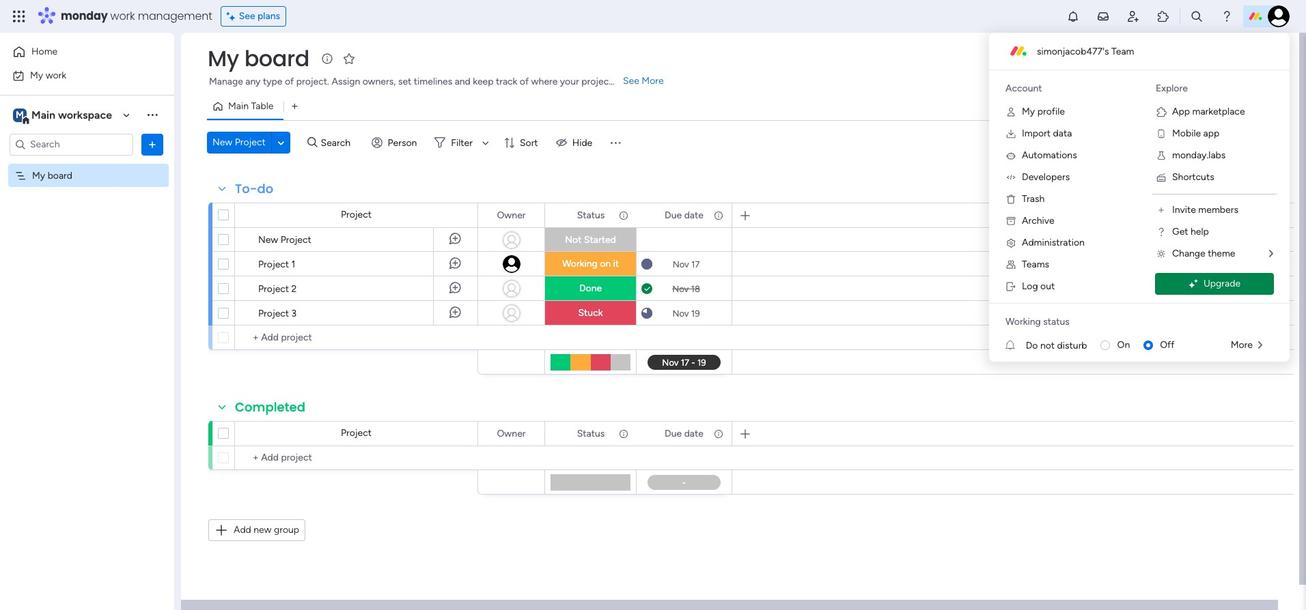 Task type: vqa. For each thing, say whether or not it's contained in the screenshot.
BOOST
no



Task type: locate. For each thing, give the bounding box(es) containing it.
more left list arrow icon
[[1231, 340, 1253, 351]]

0 vertical spatial date
[[684, 209, 704, 221]]

0 vertical spatial board
[[244, 43, 310, 74]]

1 horizontal spatial more
[[1231, 340, 1253, 351]]

work for monday
[[110, 8, 135, 24]]

completed
[[235, 399, 306, 416]]

1 date from the top
[[684, 209, 704, 221]]

1 vertical spatial more
[[1231, 340, 1253, 351]]

0 vertical spatial new
[[213, 137, 233, 148]]

new project down main table button
[[213, 137, 266, 148]]

nov for 1
[[673, 259, 689, 270]]

integrate
[[1049, 101, 1088, 112]]

0 horizontal spatial board
[[48, 170, 72, 181]]

board down search in workspace field
[[48, 170, 72, 181]]

1 + add project text field from the top
[[242, 330, 471, 346]]

1 vertical spatial owner
[[497, 428, 526, 440]]

simonjacob477's
[[1037, 45, 1109, 57]]

activity button
[[1114, 48, 1179, 70]]

1 column information image from the left
[[618, 210, 629, 221]]

1 vertical spatial status
[[577, 428, 605, 440]]

Owner field
[[494, 208, 529, 223], [494, 427, 529, 442]]

data
[[1053, 128, 1072, 139]]

main right the workspace icon
[[31, 108, 55, 121]]

project 1
[[258, 259, 295, 271]]

due
[[665, 209, 682, 221], [665, 428, 682, 440]]

person
[[388, 137, 417, 149]]

see
[[239, 10, 255, 22], [623, 75, 640, 87]]

1 due from the top
[[665, 209, 682, 221]]

2 column information image from the left
[[713, 429, 724, 440]]

sort button
[[498, 132, 546, 154]]

add view image
[[292, 101, 298, 112]]

due for "due date" 'field' corresponding to column information icon corresponding to due date
[[665, 209, 682, 221]]

automations image
[[1006, 150, 1017, 161]]

dapulse integrations image
[[1033, 101, 1043, 112]]

0 vertical spatial owner
[[497, 209, 526, 221]]

1 horizontal spatial column information image
[[713, 210, 724, 221]]

1 status from the top
[[577, 209, 605, 221]]

more link
[[1220, 335, 1274, 357]]

0 vertical spatial new project
[[213, 137, 266, 148]]

board
[[244, 43, 310, 74], [48, 170, 72, 181]]

main
[[228, 100, 249, 112], [31, 108, 55, 121]]

nov left 18 at the right top of page
[[672, 284, 689, 294]]

my inside button
[[30, 69, 43, 81]]

project.
[[296, 76, 329, 87]]

0 horizontal spatial column information image
[[618, 429, 629, 440]]

due date field for due date column information image
[[662, 427, 707, 442]]

nov for 2
[[672, 284, 689, 294]]

marketplace
[[1193, 106, 1245, 118]]

of right track
[[520, 76, 529, 87]]

m
[[16, 109, 24, 121]]

2 column information image from the left
[[713, 210, 724, 221]]

filter
[[451, 137, 473, 149]]

new project up project 1
[[258, 234, 312, 246]]

0 vertical spatial + add project text field
[[242, 330, 471, 346]]

of
[[285, 76, 294, 87], [520, 76, 529, 87]]

work inside button
[[46, 69, 66, 81]]

0 vertical spatial owner field
[[494, 208, 529, 223]]

members
[[1199, 204, 1239, 216]]

2 status from the top
[[577, 428, 605, 440]]

status
[[577, 209, 605, 221], [577, 428, 605, 440]]

theme
[[1208, 248, 1236, 260]]

angle down image
[[278, 138, 284, 148]]

due for due date column information image's "due date" 'field'
[[665, 428, 682, 440]]

0 vertical spatial my board
[[208, 43, 310, 74]]

my profile image
[[1006, 107, 1017, 118]]

0 horizontal spatial column information image
[[618, 210, 629, 221]]

1 horizontal spatial work
[[110, 8, 135, 24]]

1 vertical spatial due date field
[[662, 427, 707, 442]]

0 horizontal spatial my board
[[32, 170, 72, 181]]

my profile link
[[995, 101, 1134, 123]]

2 date from the top
[[684, 428, 704, 440]]

0 horizontal spatial working
[[562, 258, 598, 270]]

1 horizontal spatial see
[[623, 75, 640, 87]]

get help image
[[1156, 227, 1167, 238]]

3 nov from the top
[[673, 309, 689, 319]]

date
[[684, 209, 704, 221], [684, 428, 704, 440]]

more inside see more link
[[642, 75, 664, 87]]

1 horizontal spatial new
[[258, 234, 278, 246]]

1 due date field from the top
[[662, 208, 707, 223]]

0 vertical spatial work
[[110, 8, 135, 24]]

new up project 1
[[258, 234, 278, 246]]

column information image for due date
[[713, 210, 724, 221]]

list arrow image
[[1270, 249, 1274, 259]]

1
[[292, 259, 295, 271]]

2 owner from the top
[[497, 428, 526, 440]]

stands.
[[615, 76, 645, 87]]

new inside button
[[213, 137, 233, 148]]

see inside button
[[239, 10, 255, 22]]

0 vertical spatial see
[[239, 10, 255, 22]]

my down search in workspace field
[[32, 170, 45, 181]]

new project
[[213, 137, 266, 148], [258, 234, 312, 246]]

My board field
[[204, 43, 313, 74]]

0 vertical spatial due
[[665, 209, 682, 221]]

working status
[[1006, 316, 1070, 328]]

new project inside button
[[213, 137, 266, 148]]

my down home
[[30, 69, 43, 81]]

change theme
[[1173, 248, 1236, 260]]

1 vertical spatial status field
[[574, 427, 608, 442]]

disturb
[[1058, 340, 1088, 352]]

0 horizontal spatial work
[[46, 69, 66, 81]]

not
[[1041, 340, 1055, 352]]

my board down search in workspace field
[[32, 170, 72, 181]]

see right project
[[623, 75, 640, 87]]

administration image
[[1006, 238, 1017, 249]]

main inside workspace selection element
[[31, 108, 55, 121]]

1 vertical spatial nov
[[672, 284, 689, 294]]

app
[[1204, 128, 1220, 139]]

do
[[1026, 340, 1038, 352]]

2 vertical spatial nov
[[673, 309, 689, 319]]

on
[[600, 258, 611, 270]]

working
[[562, 258, 598, 270], [1006, 316, 1041, 328]]

Due date field
[[662, 208, 707, 223], [662, 427, 707, 442]]

1 status field from the top
[[574, 208, 608, 223]]

timelines
[[414, 76, 452, 87]]

jacob simon image
[[1268, 5, 1290, 27]]

0 vertical spatial due date field
[[662, 208, 707, 223]]

0 vertical spatial due date
[[665, 209, 704, 221]]

0 vertical spatial more
[[642, 75, 664, 87]]

my right my profile 'icon'
[[1022, 106, 1035, 118]]

1 owner from the top
[[497, 209, 526, 221]]

invite
[[1173, 204, 1196, 216]]

due date
[[665, 209, 704, 221], [665, 428, 704, 440]]

more right project
[[642, 75, 664, 87]]

1 horizontal spatial working
[[1006, 316, 1041, 328]]

see plans button
[[221, 6, 286, 27]]

1 vertical spatial board
[[48, 170, 72, 181]]

developers image
[[1006, 172, 1017, 183]]

import data link
[[995, 123, 1134, 145]]

select product image
[[12, 10, 26, 23]]

archive link
[[995, 210, 1134, 232]]

inbox image
[[1097, 10, 1110, 23]]

search everything image
[[1190, 10, 1204, 23]]

sort
[[520, 137, 538, 149]]

track
[[496, 76, 518, 87]]

1 vertical spatial new project
[[258, 234, 312, 246]]

0 vertical spatial status
[[577, 209, 605, 221]]

board inside list box
[[48, 170, 72, 181]]

1 vertical spatial + add project text field
[[242, 450, 471, 467]]

home
[[31, 46, 58, 57]]

hide button
[[551, 132, 601, 154]]

1 vertical spatial date
[[684, 428, 704, 440]]

0 horizontal spatial more
[[642, 75, 664, 87]]

0 horizontal spatial of
[[285, 76, 294, 87]]

new down main table button
[[213, 137, 233, 148]]

1 nov from the top
[[673, 259, 689, 270]]

1 vertical spatial work
[[46, 69, 66, 81]]

monday
[[61, 8, 108, 24]]

work
[[110, 8, 135, 24], [46, 69, 66, 81]]

work down home
[[46, 69, 66, 81]]

1 horizontal spatial main
[[228, 100, 249, 112]]

1 horizontal spatial of
[[520, 76, 529, 87]]

2 status field from the top
[[574, 427, 608, 442]]

0 vertical spatial status field
[[574, 208, 608, 223]]

import data
[[1022, 128, 1072, 139]]

1 vertical spatial see
[[623, 75, 640, 87]]

+ Add project text field
[[242, 330, 471, 346], [242, 450, 471, 467]]

upgrade button
[[1156, 273, 1274, 295]]

my board up any
[[208, 43, 310, 74]]

arrow down image
[[478, 135, 494, 151]]

see left plans
[[239, 10, 255, 22]]

nov left 17
[[673, 259, 689, 270]]

2 due from the top
[[665, 428, 682, 440]]

see plans
[[239, 10, 280, 22]]

Completed field
[[232, 399, 309, 417]]

type
[[263, 76, 283, 87]]

log
[[1022, 281, 1038, 292]]

column information image
[[618, 429, 629, 440], [713, 429, 724, 440]]

1 of from the left
[[285, 76, 294, 87]]

help image
[[1220, 10, 1234, 23]]

0 vertical spatial nov
[[673, 259, 689, 270]]

Status field
[[574, 208, 608, 223], [574, 427, 608, 442]]

0 horizontal spatial new
[[213, 137, 233, 148]]

owners,
[[363, 76, 396, 87]]

working up v2 surfce notifications icon
[[1006, 316, 1041, 328]]

project
[[235, 137, 266, 148], [341, 209, 372, 221], [281, 234, 312, 246], [258, 259, 289, 271], [258, 284, 289, 295], [258, 308, 289, 320], [341, 428, 372, 439]]

board up 'type'
[[244, 43, 310, 74]]

mobile app
[[1173, 128, 1220, 139]]

change
[[1173, 248, 1206, 260]]

1 vertical spatial my board
[[32, 170, 72, 181]]

Search field
[[317, 133, 358, 152]]

1 vertical spatial due
[[665, 428, 682, 440]]

import data image
[[1006, 128, 1017, 139]]

working down not at left
[[562, 258, 598, 270]]

of right 'type'
[[285, 76, 294, 87]]

notifications image
[[1067, 10, 1080, 23]]

1 horizontal spatial column information image
[[713, 429, 724, 440]]

main left table
[[228, 100, 249, 112]]

workspace
[[58, 108, 112, 121]]

2 of from the left
[[520, 76, 529, 87]]

option
[[0, 163, 174, 166]]

column information image
[[618, 210, 629, 221], [713, 210, 724, 221]]

1 horizontal spatial board
[[244, 43, 310, 74]]

0 horizontal spatial main
[[31, 108, 55, 121]]

2 due date field from the top
[[662, 427, 707, 442]]

0 vertical spatial working
[[562, 258, 598, 270]]

2 nov from the top
[[672, 284, 689, 294]]

1 vertical spatial due date
[[665, 428, 704, 440]]

working on it
[[562, 258, 619, 270]]

nov 17
[[673, 259, 700, 270]]

upgrade stars new image
[[1189, 279, 1199, 289]]

0 horizontal spatial see
[[239, 10, 255, 22]]

1 column information image from the left
[[618, 429, 629, 440]]

teams link
[[995, 254, 1134, 276]]

started
[[584, 234, 616, 246]]

1 vertical spatial working
[[1006, 316, 1041, 328]]

nov left '19'
[[673, 309, 689, 319]]

main inside button
[[228, 100, 249, 112]]

archive image
[[1006, 216, 1017, 227]]

work right monday on the top of the page
[[110, 8, 135, 24]]

1 vertical spatial owner field
[[494, 427, 529, 442]]



Task type: describe. For each thing, give the bounding box(es) containing it.
keep
[[473, 76, 494, 87]]

menu image
[[609, 136, 623, 150]]

project
[[582, 76, 613, 87]]

group
[[274, 525, 299, 536]]

where
[[531, 76, 558, 87]]

monday.labs
[[1173, 150, 1226, 161]]

1 vertical spatial new
[[258, 234, 278, 246]]

working for working on it
[[562, 258, 598, 270]]

project inside button
[[235, 137, 266, 148]]

to-
[[235, 180, 257, 197]]

teams image
[[1006, 260, 1017, 271]]

log out
[[1022, 281, 1055, 292]]

apps image
[[1157, 10, 1171, 23]]

monday work management
[[61, 8, 212, 24]]

17
[[692, 259, 700, 270]]

main table button
[[207, 96, 284, 118]]

out
[[1041, 281, 1055, 292]]

mobile
[[1173, 128, 1201, 139]]

autopilot image
[[1174, 97, 1186, 115]]

trash link
[[995, 189, 1134, 210]]

log out image
[[1006, 282, 1017, 292]]

archive
[[1022, 215, 1055, 227]]

3
[[292, 308, 297, 320]]

filter button
[[429, 132, 494, 154]]

off
[[1160, 340, 1175, 351]]

see for see more
[[623, 75, 640, 87]]

options image
[[146, 138, 159, 151]]

2 owner field from the top
[[494, 427, 529, 442]]

more inside more link
[[1231, 340, 1253, 351]]

automations
[[1022, 150, 1077, 161]]

shortcuts image
[[1156, 172, 1167, 183]]

workspace options image
[[146, 108, 159, 122]]

workspace selection element
[[13, 107, 114, 125]]

status field for completed
[[574, 427, 608, 442]]

project 2
[[258, 284, 297, 295]]

and
[[455, 76, 471, 87]]

main for main workspace
[[31, 108, 55, 121]]

manage
[[209, 76, 243, 87]]

due date field for column information icon corresponding to due date
[[662, 208, 707, 223]]

project 3
[[258, 308, 297, 320]]

main for main table
[[228, 100, 249, 112]]

new
[[254, 525, 272, 536]]

plans
[[258, 10, 280, 22]]

administration link
[[995, 232, 1134, 254]]

manage any type of project. assign owners, set timelines and keep track of where your project stands.
[[209, 76, 645, 87]]

working for working status
[[1006, 316, 1041, 328]]

it
[[613, 258, 619, 270]]

trash image
[[1006, 194, 1017, 205]]

home button
[[8, 41, 147, 63]]

v2 surfce notifications image
[[1006, 339, 1026, 353]]

date for due date column information image's "due date" 'field'
[[684, 428, 704, 440]]

done
[[579, 283, 602, 295]]

date for "due date" 'field' corresponding to column information icon corresponding to due date
[[684, 209, 704, 221]]

2
[[292, 284, 297, 295]]

status field for to-do
[[574, 208, 608, 223]]

v2 done deadline image
[[642, 283, 653, 296]]

help
[[1191, 226, 1209, 238]]

person button
[[366, 132, 425, 154]]

monday.labs image
[[1156, 150, 1167, 161]]

table
[[251, 100, 274, 112]]

1 owner field from the top
[[494, 208, 529, 223]]

see more
[[623, 75, 664, 87]]

main table
[[228, 100, 274, 112]]

see for see plans
[[239, 10, 255, 22]]

status for to-do
[[577, 209, 605, 221]]

To-do field
[[232, 180, 277, 198]]

teams
[[1022, 259, 1050, 271]]

profile
[[1038, 106, 1065, 118]]

my up "manage"
[[208, 43, 239, 74]]

do not disturb
[[1026, 340, 1088, 352]]

automate
[[1191, 101, 1234, 112]]

not started
[[565, 234, 616, 246]]

set
[[398, 76, 412, 87]]

simonjacob477's team
[[1037, 45, 1135, 57]]

column information image for status
[[618, 210, 629, 221]]

explore
[[1156, 83, 1188, 94]]

column information image for due date
[[713, 429, 724, 440]]

invite members
[[1173, 204, 1239, 216]]

workspace image
[[13, 108, 27, 123]]

change theme image
[[1156, 249, 1167, 260]]

app marketplace
[[1173, 106, 1245, 118]]

get help
[[1173, 226, 1209, 238]]

status for completed
[[577, 428, 605, 440]]

to-do
[[235, 180, 274, 197]]

v2 search image
[[307, 135, 317, 151]]

2 + add project text field from the top
[[242, 450, 471, 467]]

shortcuts
[[1173, 172, 1215, 183]]

trash
[[1022, 193, 1045, 205]]

invite members image
[[1127, 10, 1140, 23]]

see more link
[[622, 74, 665, 88]]

main workspace
[[31, 108, 112, 121]]

hide
[[572, 137, 593, 149]]

show board description image
[[319, 52, 335, 66]]

Search in workspace field
[[29, 137, 114, 152]]

team
[[1112, 45, 1135, 57]]

invite members image
[[1156, 205, 1167, 216]]

management
[[138, 8, 212, 24]]

my board inside list box
[[32, 170, 72, 181]]

add to favorites image
[[342, 52, 356, 65]]

not
[[565, 234, 582, 246]]

stuck
[[578, 307, 603, 319]]

mobile app image
[[1156, 128, 1167, 139]]

nov 19
[[673, 309, 700, 319]]

app
[[1173, 106, 1190, 118]]

add
[[234, 525, 251, 536]]

list arrow image
[[1259, 341, 1263, 351]]

2 due date from the top
[[665, 428, 704, 440]]

my inside list box
[[32, 170, 45, 181]]

my profile
[[1022, 106, 1065, 118]]

19
[[691, 309, 700, 319]]

1 horizontal spatial my board
[[208, 43, 310, 74]]

assign
[[332, 76, 360, 87]]

any
[[245, 76, 261, 87]]

do
[[257, 180, 274, 197]]

import
[[1022, 128, 1051, 139]]

administration
[[1022, 237, 1085, 249]]

account
[[1006, 83, 1042, 94]]

column information image for status
[[618, 429, 629, 440]]

add new group
[[234, 525, 299, 536]]

18
[[691, 284, 700, 294]]

my board list box
[[0, 161, 174, 372]]

work for my
[[46, 69, 66, 81]]

get
[[1173, 226, 1189, 238]]

1 due date from the top
[[665, 209, 704, 221]]

nov 18
[[672, 284, 700, 294]]

status
[[1044, 316, 1070, 328]]



